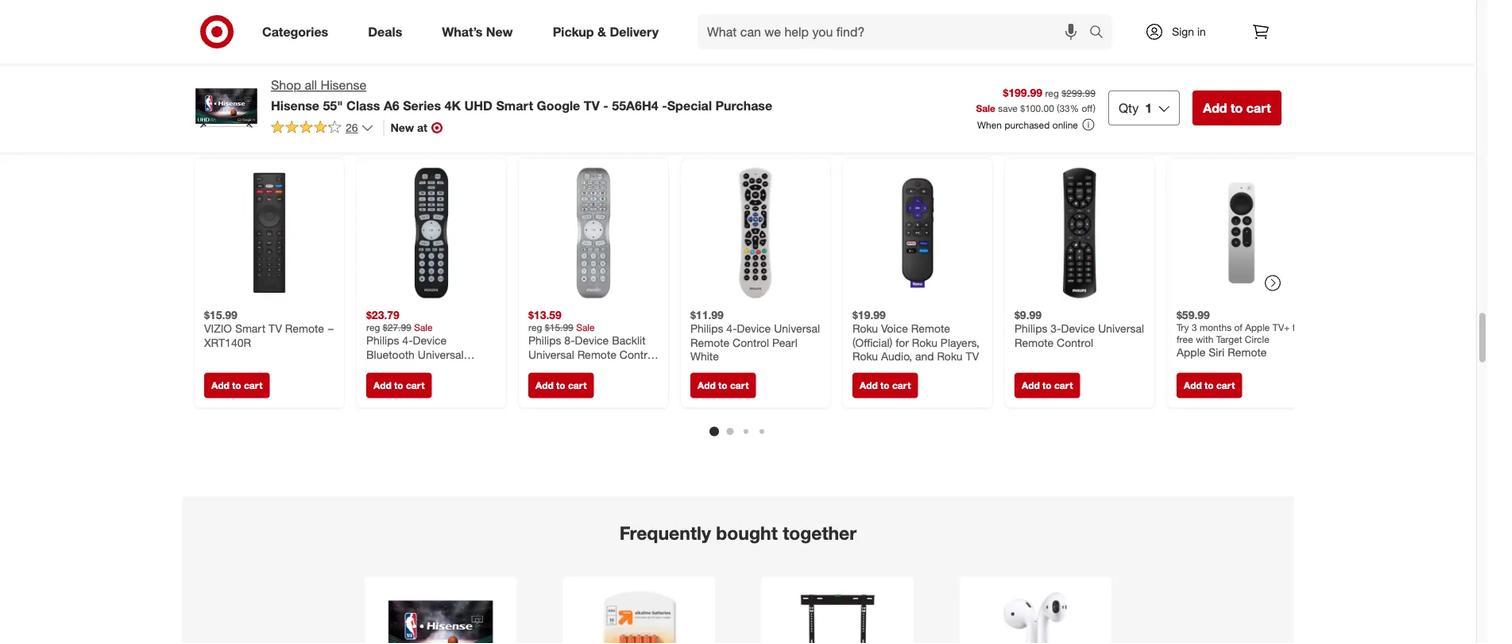 Task type: locate. For each thing, give the bounding box(es) containing it.
vizio smart tv remote – xrt140r image
[[204, 168, 335, 299]]

1 horizontal spatial sale
[[576, 322, 595, 334]]

remote inside $19.99 roku voice remote (official) for roku players, roku audio, and roku tv
[[911, 322, 950, 336]]

universal inside $11.99 philips 4-device universal remote control pearl white
[[774, 322, 820, 336]]

smart
[[496, 98, 533, 113], [235, 322, 265, 336]]

0 horizontal spatial 4-
[[402, 334, 413, 348]]

add down brushed
[[536, 380, 554, 392]]

0 vertical spatial apple
[[1245, 322, 1270, 334]]

philips
[[690, 322, 723, 336], [1015, 322, 1048, 336], [366, 334, 399, 348], [528, 334, 561, 348]]

device left pearl
[[737, 322, 771, 336]]

universal inside $13.59 reg $15.99 sale philips 8-device backlit universal remote control - brushed graphite
[[528, 348, 574, 362]]

add down bluetooth on the bottom
[[373, 380, 392, 392]]

for left and
[[896, 336, 909, 350]]

add down $9.99
[[1022, 380, 1040, 392]]

reg for $23.79
[[366, 322, 380, 334]]

hisense
[[321, 77, 366, 93], [271, 98, 319, 113]]

&
[[598, 24, 606, 39]]

1 horizontal spatial for
[[1293, 322, 1304, 334]]

when
[[977, 119, 1002, 131]]

remote down $27.99
[[366, 362, 405, 376]]

cart
[[1246, 100, 1271, 116], [244, 380, 262, 392], [406, 380, 425, 392], [568, 380, 587, 392], [730, 380, 749, 392], [892, 380, 911, 392], [1054, 380, 1073, 392], [1216, 380, 1235, 392]]

philips 3-device universal remote control image
[[1015, 168, 1145, 299]]

add for $11.99 philips 4-device universal remote control pearl white
[[698, 380, 716, 392]]

smart right the vizio
[[235, 322, 265, 336]]

$27.99
[[383, 322, 411, 334]]

try
[[1177, 322, 1189, 334]]

add to cart for $9.99 philips 3-device universal remote control
[[1022, 380, 1073, 392]]

to
[[1231, 100, 1243, 116], [232, 380, 241, 392], [394, 380, 403, 392], [556, 380, 565, 392], [718, 380, 728, 392], [880, 380, 890, 392], [1043, 380, 1052, 392], [1205, 380, 1214, 392]]

add to cart button for $11.99 philips 4-device universal remote control pearl white
[[690, 373, 756, 399]]

new left at
[[391, 121, 414, 135]]

device inside $13.59 reg $15.99 sale philips 8-device backlit universal remote control - brushed graphite
[[575, 334, 609, 348]]

$15.99 inside $13.59 reg $15.99 sale philips 8-device backlit universal remote control - brushed graphite
[[545, 322, 574, 334]]

remote down $11.99
[[690, 336, 730, 350]]

control inside $9.99 philips 3-device universal remote control
[[1057, 336, 1093, 350]]

tv for 4k
[[584, 98, 600, 113]]

target
[[1216, 334, 1242, 346]]

add to cart for $15.99 vizio smart tv remote – xrt140r
[[211, 380, 262, 392]]

add for $15.99 vizio smart tv remote – xrt140r
[[211, 380, 229, 392]]

device inside "$23.79 reg $27.99 sale philips 4-device bluetooth universal remote control - black"
[[413, 334, 447, 348]]

0 horizontal spatial hisense
[[271, 98, 319, 113]]

pickup
[[553, 24, 594, 39]]

all
[[305, 77, 317, 93]]

0 horizontal spatial $15.99
[[204, 308, 237, 322]]

new at
[[391, 121, 427, 135]]

55"
[[323, 98, 343, 113]]

cart for $9.99 philips 3-device universal remote control
[[1054, 380, 1073, 392]]

reg inside $13.59 reg $15.99 sale philips 8-device backlit universal remote control - brushed graphite
[[528, 322, 542, 334]]

sale inside $13.59 reg $15.99 sale philips 8-device backlit universal remote control - brushed graphite
[[576, 322, 595, 334]]

$13.59 reg $15.99 sale philips 8-device backlit universal remote control - brushed graphite
[[528, 308, 656, 376]]

reg inside $199.99 reg $299.99 sale save $ 100.00 ( 33 % off )
[[1045, 87, 1059, 99]]

sale for $
[[976, 102, 996, 114]]

1 horizontal spatial reg
[[528, 322, 542, 334]]

1 vertical spatial for
[[896, 336, 909, 350]]

deals
[[368, 24, 402, 39]]

control
[[733, 336, 769, 350], [1057, 336, 1093, 350], [620, 348, 656, 362], [408, 362, 445, 376]]

4k
[[445, 98, 461, 113]]

2 horizontal spatial reg
[[1045, 87, 1059, 99]]

frequently
[[620, 523, 711, 545]]

what's new
[[442, 24, 513, 39]]

brushed
[[536, 362, 578, 376]]

to for $23.79 reg $27.99 sale philips 4-device bluetooth universal remote control - black
[[394, 380, 403, 392]]

4- inside $11.99 philips 4-device universal remote control pearl white
[[727, 322, 737, 336]]

2 vertical spatial tv
[[966, 350, 979, 364]]

philips 4-device bluetooth universal remote control - black image
[[366, 168, 497, 299]]

roku right and
[[937, 350, 963, 364]]

0 horizontal spatial for
[[896, 336, 909, 350]]

what's new link
[[428, 14, 533, 49]]

core innovations low profile tv mount 23-65" image
[[783, 580, 891, 644]]

with
[[1196, 334, 1214, 346]]

universal down $13.59
[[528, 348, 574, 362]]

device
[[737, 322, 771, 336], [1061, 322, 1095, 336], [413, 334, 447, 348], [575, 334, 609, 348]]

roku
[[853, 322, 878, 336], [912, 336, 938, 350], [853, 350, 878, 364], [937, 350, 963, 364]]

2 horizontal spatial sale
[[976, 102, 996, 114]]

(official)
[[853, 336, 893, 350]]

2 horizontal spatial tv
[[966, 350, 979, 364]]

reg left 8-
[[528, 322, 542, 334]]

philips left 8-
[[528, 334, 561, 348]]

philips up white
[[690, 322, 723, 336]]

26 link
[[271, 120, 374, 138]]

philips down the $23.79
[[366, 334, 399, 348]]

0 horizontal spatial smart
[[235, 322, 265, 336]]

philips inside $13.59 reg $15.99 sale philips 8-device backlit universal remote control - brushed graphite
[[528, 334, 561, 348]]

roku voice remote (official) for roku players, roku audio, and roku tv image
[[853, 168, 983, 299]]

add down (official)
[[860, 380, 878, 392]]

What can we help you find? suggestions appear below search field
[[698, 14, 1093, 49]]

$199.99
[[1003, 85, 1043, 99]]

sale inside $199.99 reg $299.99 sale save $ 100.00 ( 33 % off )
[[976, 102, 996, 114]]

$15.99 up xrt140r
[[204, 308, 237, 322]]

smart right uhd
[[496, 98, 533, 113]]

cart for $23.79 reg $27.99 sale philips 4-device bluetooth universal remote control - black
[[406, 380, 425, 392]]

1 horizontal spatial smart
[[496, 98, 533, 113]]

0 horizontal spatial reg
[[366, 322, 380, 334]]

0 vertical spatial for
[[1293, 322, 1304, 334]]

remote down $9.99
[[1015, 336, 1054, 350]]

remote right 8-
[[577, 348, 617, 362]]

reg inside "$23.79 reg $27.99 sale philips 4-device bluetooth universal remote control - black"
[[366, 322, 380, 334]]

categories link
[[249, 14, 348, 49]]

for
[[1293, 322, 1304, 334], [896, 336, 909, 350]]

new right 'what's'
[[486, 24, 513, 39]]

together
[[783, 523, 857, 545]]

remote up and
[[911, 322, 950, 336]]

philips 4-device universal remote control pearl white image
[[690, 168, 821, 299]]

device right $27.99
[[413, 334, 447, 348]]

- left 55a6h4 on the left
[[603, 98, 608, 113]]

0 vertical spatial hisense
[[321, 77, 366, 93]]

device right $9.99
[[1061, 322, 1095, 336]]

hisense up the 55" at the left top of page
[[321, 77, 366, 93]]

add down free
[[1184, 380, 1202, 392]]

remote inside $15.99 vizio smart tv remote – xrt140r
[[285, 322, 324, 336]]

deals link
[[355, 14, 422, 49]]

remote
[[285, 322, 324, 336], [911, 322, 950, 336], [690, 336, 730, 350], [1015, 336, 1054, 350], [1228, 346, 1267, 360], [577, 348, 617, 362], [366, 362, 405, 376]]

$59.99
[[1177, 308, 1210, 322]]

apple siri remote image
[[1177, 168, 1307, 299]]

1 horizontal spatial $15.99
[[545, 322, 574, 334]]

1 horizontal spatial 4-
[[727, 322, 737, 336]]

at
[[417, 121, 427, 135]]

tv for roku
[[966, 350, 979, 364]]

reg left $27.99
[[366, 322, 380, 334]]

$15.99
[[204, 308, 237, 322], [545, 322, 574, 334]]

$15.99 up brushed
[[545, 322, 574, 334]]

universal
[[774, 322, 820, 336], [1098, 322, 1144, 336], [418, 348, 464, 362], [528, 348, 574, 362]]

0 horizontal spatial new
[[391, 121, 414, 135]]

universal right bluetooth on the bottom
[[418, 348, 464, 362]]

hisense down shop
[[271, 98, 319, 113]]

add to cart button for $19.99 roku voice remote (official) for roku players, roku audio, and roku tv
[[853, 373, 918, 399]]

1 vertical spatial hisense
[[271, 98, 319, 113]]

1 horizontal spatial hisense
[[321, 77, 366, 93]]

- left brushed
[[528, 362, 533, 376]]

tv inside shop all hisense hisense 55" class a6 series 4k uhd smart google tv - 55a6h4 -special purchase
[[584, 98, 600, 113]]

add
[[1203, 100, 1227, 116], [211, 380, 229, 392], [373, 380, 392, 392], [536, 380, 554, 392], [698, 380, 716, 392], [860, 380, 878, 392], [1022, 380, 1040, 392], [1184, 380, 1202, 392]]

tv right xrt140r
[[269, 322, 282, 336]]

bought
[[716, 523, 778, 545]]

apple right of
[[1245, 322, 1270, 334]]

to for $15.99 vizio smart tv remote – xrt140r
[[232, 380, 241, 392]]

roku left audio,
[[853, 350, 878, 364]]

0 vertical spatial new
[[486, 24, 513, 39]]

add down white
[[698, 380, 716, 392]]

philips inside "$23.79 reg $27.99 sale philips 4-device bluetooth universal remote control - black"
[[366, 334, 399, 348]]

white
[[690, 350, 719, 364]]

new
[[486, 24, 513, 39], [391, 121, 414, 135]]

tv
[[584, 98, 600, 113], [269, 322, 282, 336], [966, 350, 979, 364]]

universal left $19.99 at the right of the page
[[774, 322, 820, 336]]

$9.99
[[1015, 308, 1042, 322]]

purchase
[[715, 98, 772, 113]]

philips left 3-
[[1015, 322, 1048, 336]]

tv right and
[[966, 350, 979, 364]]

device up graphite
[[575, 334, 609, 348]]

sale up when at the top right of page
[[976, 102, 996, 114]]

sign in
[[1172, 25, 1206, 39]]

universal left 'try'
[[1098, 322, 1144, 336]]

- right 55a6h4 on the left
[[662, 98, 667, 113]]

graphite
[[581, 362, 624, 376]]

sale right $27.99
[[414, 322, 433, 334]]

1 horizontal spatial tv
[[584, 98, 600, 113]]

0 vertical spatial tv
[[584, 98, 600, 113]]

qty
[[1119, 100, 1139, 116]]

philips 8-device backlit universal remote control - brushed graphite image
[[528, 168, 659, 299]]

1 vertical spatial tv
[[269, 322, 282, 336]]

1 vertical spatial new
[[391, 121, 414, 135]]

for right tv+ at the right bottom of page
[[1293, 322, 1304, 334]]

0 horizontal spatial sale
[[414, 322, 433, 334]]

%
[[1070, 102, 1079, 114]]

1 vertical spatial smart
[[235, 322, 265, 336]]

image of hisense 55" class a6 series 4k uhd smart google tv - 55a6h4 -special purchase image
[[195, 76, 258, 140]]

0 horizontal spatial tv
[[269, 322, 282, 336]]

when purchased online
[[977, 119, 1078, 131]]

add to cart button
[[1193, 91, 1282, 126], [204, 373, 270, 399], [366, 373, 432, 399], [528, 373, 594, 399], [690, 373, 756, 399], [853, 373, 918, 399], [1015, 373, 1080, 399], [1177, 373, 1242, 399]]

$15.99 inside $15.99 vizio smart tv remote – xrt140r
[[204, 308, 237, 322]]

remote inside $9.99 philips 3-device universal remote control
[[1015, 336, 1054, 350]]

$15.99 vizio smart tv remote – xrt140r
[[204, 308, 334, 350]]

qty 1
[[1119, 100, 1152, 116]]

add down xrt140r
[[211, 380, 229, 392]]

add to cart
[[1203, 100, 1271, 116], [211, 380, 262, 392], [373, 380, 425, 392], [536, 380, 587, 392], [698, 380, 749, 392], [860, 380, 911, 392], [1022, 380, 1073, 392], [1184, 380, 1235, 392]]

1 horizontal spatial new
[[486, 24, 513, 39]]

device inside $11.99 philips 4-device universal remote control pearl white
[[737, 322, 771, 336]]

tv inside $19.99 roku voice remote (official) for roku players, roku audio, and roku tv
[[966, 350, 979, 364]]

remote down of
[[1228, 346, 1267, 360]]

-
[[603, 98, 608, 113], [662, 98, 667, 113], [448, 362, 452, 376], [528, 362, 533, 376]]

0 horizontal spatial apple
[[1177, 346, 1206, 360]]

- left black
[[448, 362, 452, 376]]

sale right 8-
[[576, 322, 595, 334]]

tv inside $15.99 vizio smart tv remote – xrt140r
[[269, 322, 282, 336]]

add to cart button for $13.59 reg $15.99 sale philips 8-device backlit universal remote control - brushed graphite
[[528, 373, 594, 399]]

to for $59.99 try 3 months of apple tv+ for free with target circle apple siri remote
[[1205, 380, 1214, 392]]

0 vertical spatial smart
[[496, 98, 533, 113]]

remote left the –
[[285, 322, 324, 336]]

xrt140r
[[204, 336, 251, 350]]

tv right google
[[584, 98, 600, 113]]

apple down 3
[[1177, 346, 1206, 360]]

for inside $59.99 try 3 months of apple tv+ for free with target circle apple siri remote
[[1293, 322, 1304, 334]]

add to cart for $23.79 reg $27.99 sale philips 4-device bluetooth universal remote control - black
[[373, 380, 425, 392]]

control inside "$23.79 reg $27.99 sale philips 4-device bluetooth universal remote control - black"
[[408, 362, 445, 376]]

sale inside "$23.79 reg $27.99 sale philips 4-device bluetooth universal remote control - black"
[[414, 322, 433, 334]]

reg up (
[[1045, 87, 1059, 99]]



Task type: describe. For each thing, give the bounding box(es) containing it.
- inside $13.59 reg $15.99 sale philips 8-device backlit universal remote control - brushed graphite
[[528, 362, 533, 376]]

hisense 55" class a6 series 4k uhd smart google tv - 55a6h4 -special purchase image
[[387, 580, 495, 644]]

and
[[915, 350, 934, 364]]

$19.99 roku voice remote (official) for roku players, roku audio, and roku tv
[[853, 308, 980, 364]]

$23.79
[[366, 308, 400, 322]]

special
[[667, 98, 712, 113]]

add to cart for $59.99 try 3 months of apple tv+ for free with target circle apple siri remote
[[1184, 380, 1235, 392]]

save
[[998, 102, 1018, 114]]

series
[[403, 98, 441, 113]]

uhd
[[464, 98, 493, 113]]

$9.99 philips 3-device universal remote control
[[1015, 308, 1144, 350]]

device inside $9.99 philips 3-device universal remote control
[[1061, 322, 1095, 336]]

sale for 4-
[[414, 322, 433, 334]]

vizio
[[204, 322, 232, 336]]

cart for $19.99 roku voice remote (official) for roku players, roku audio, and roku tv
[[892, 380, 911, 392]]

26
[[346, 121, 358, 135]]

$
[[1020, 102, 1025, 114]]

sale for 8-
[[576, 322, 595, 334]]

in
[[1197, 25, 1206, 39]]

smart inside $15.99 vizio smart tv remote – xrt140r
[[235, 322, 265, 336]]

sign
[[1172, 25, 1194, 39]]

for inside $19.99 roku voice remote (official) for roku players, roku audio, and roku tv
[[896, 336, 909, 350]]

to for $11.99 philips 4-device universal remote control pearl white
[[718, 380, 728, 392]]

circle
[[1245, 334, 1269, 346]]

bluetooth
[[366, 348, 415, 362]]

months
[[1200, 322, 1232, 334]]

apple airpods (2nd generation) with charging case image
[[982, 580, 1089, 644]]

what's
[[442, 24, 483, 39]]

control inside $11.99 philips 4-device universal remote control pearl white
[[733, 336, 769, 350]]

smart inside shop all hisense hisense 55" class a6 series 4k uhd smart google tv - 55a6h4 -special purchase
[[496, 98, 533, 113]]

off
[[1082, 102, 1093, 114]]

universal inside "$23.79 reg $27.99 sale philips 4-device bluetooth universal remote control - black"
[[418, 348, 464, 362]]

shop
[[271, 77, 301, 93]]

reg for $199.99
[[1045, 87, 1059, 99]]

1
[[1145, 100, 1152, 116]]

voice
[[881, 322, 908, 336]]

players,
[[941, 336, 980, 350]]

add to cart button for $15.99 vizio smart tv remote – xrt140r
[[204, 373, 270, 399]]

$19.99
[[853, 308, 886, 322]]

backlit
[[612, 334, 646, 348]]

remote inside $13.59 reg $15.99 sale philips 8-device backlit universal remote control - brushed graphite
[[577, 348, 617, 362]]

control inside $13.59 reg $15.99 sale philips 8-device backlit universal remote control - brushed graphite
[[620, 348, 656, 362]]

3
[[1192, 322, 1197, 334]]

55a6h4
[[612, 98, 658, 113]]

cart for $13.59 reg $15.99 sale philips 8-device backlit universal remote control - brushed graphite
[[568, 380, 587, 392]]

purchased
[[1005, 119, 1050, 131]]

8-
[[564, 334, 575, 348]]

to for $19.99 roku voice remote (official) for roku players, roku audio, and roku tv
[[880, 380, 890, 392]]

frequently bought together
[[620, 523, 857, 545]]

add right 1
[[1203, 100, 1227, 116]]

free
[[1177, 334, 1193, 346]]

100.00
[[1025, 102, 1054, 114]]

search button
[[1082, 14, 1120, 52]]

1 vertical spatial apple
[[1177, 346, 1206, 360]]

remote inside $59.99 try 3 months of apple tv+ for free with target circle apple siri remote
[[1228, 346, 1267, 360]]

tv+
[[1273, 322, 1290, 334]]

$59.99 try 3 months of apple tv+ for free with target circle apple siri remote
[[1177, 308, 1304, 360]]

remote inside $11.99 philips 4-device universal remote control pearl white
[[690, 336, 730, 350]]

$23.79 reg $27.99 sale philips 4-device bluetooth universal remote control - black
[[366, 308, 483, 376]]

to for $13.59 reg $15.99 sale philips 8-device backlit universal remote control - brushed graphite
[[556, 380, 565, 392]]

universal inside $9.99 philips 3-device universal remote control
[[1098, 322, 1144, 336]]

siri
[[1209, 346, 1225, 360]]

search
[[1082, 25, 1120, 41]]

)
[[1093, 102, 1096, 114]]

–
[[327, 322, 334, 336]]

remote inside "$23.79 reg $27.99 sale philips 4-device bluetooth universal remote control - black"
[[366, 362, 405, 376]]

google
[[537, 98, 580, 113]]

sign in link
[[1131, 14, 1231, 49]]

cart for $59.99 try 3 months of apple tv+ for free with target circle apple siri remote
[[1216, 380, 1235, 392]]

1 horizontal spatial apple
[[1245, 322, 1270, 334]]

delivery
[[610, 24, 659, 39]]

new inside what's new link
[[486, 24, 513, 39]]

add for $59.99 try 3 months of apple tv+ for free with target circle apple siri remote
[[1184, 380, 1202, 392]]

(
[[1057, 102, 1059, 114]]

4- inside "$23.79 reg $27.99 sale philips 4-device bluetooth universal remote control - black"
[[402, 334, 413, 348]]

pickup & delivery link
[[539, 14, 679, 49]]

$199.99 reg $299.99 sale save $ 100.00 ( 33 % off )
[[976, 85, 1096, 114]]

$13.59
[[528, 308, 562, 322]]

to for $9.99 philips 3-device universal remote control
[[1043, 380, 1052, 392]]

- inside "$23.79 reg $27.99 sale philips 4-device bluetooth universal remote control - black"
[[448, 362, 452, 376]]

roku right voice
[[912, 336, 938, 350]]

$11.99 philips 4-device universal remote control pearl white
[[690, 308, 820, 364]]

add for $19.99 roku voice remote (official) for roku players, roku audio, and roku tv
[[860, 380, 878, 392]]

black
[[456, 362, 483, 376]]

add to cart button for $23.79 reg $27.99 sale philips 4-device bluetooth universal remote control - black
[[366, 373, 432, 399]]

pearl
[[772, 336, 798, 350]]

reg for $13.59
[[528, 322, 542, 334]]

33
[[1059, 102, 1070, 114]]

add for $13.59 reg $15.99 sale philips 8-device backlit universal remote control - brushed graphite
[[536, 380, 554, 392]]

add to cart button for $9.99 philips 3-device universal remote control
[[1015, 373, 1080, 399]]

$11.99
[[690, 308, 724, 322]]

roku left voice
[[853, 322, 878, 336]]

class
[[347, 98, 380, 113]]

add to cart for $19.99 roku voice remote (official) for roku players, roku audio, and roku tv
[[860, 380, 911, 392]]

philips inside $11.99 philips 4-device universal remote control pearl white
[[690, 322, 723, 336]]

$299.99
[[1062, 87, 1096, 99]]

add for $23.79 reg $27.99 sale philips 4-device bluetooth universal remote control - black
[[373, 380, 392, 392]]

add to cart for $11.99 philips 4-device universal remote control pearl white
[[698, 380, 749, 392]]

add for $9.99 philips 3-device universal remote control
[[1022, 380, 1040, 392]]

add to cart for $13.59 reg $15.99 sale philips 8-device backlit universal remote control - brushed graphite
[[536, 380, 587, 392]]

audio,
[[881, 350, 912, 364]]

cart for $15.99 vizio smart tv remote – xrt140r
[[244, 380, 262, 392]]

shop all hisense hisense 55" class a6 series 4k uhd smart google tv - 55a6h4 -special purchase
[[271, 77, 772, 113]]

pickup & delivery
[[553, 24, 659, 39]]

a6
[[384, 98, 399, 113]]

add to cart button for $59.99 try 3 months of apple tv+ for free with target circle apple siri remote
[[1177, 373, 1242, 399]]

online
[[1053, 119, 1078, 131]]

aaa batteries - 10pk alkaline battery - up & up™ image
[[585, 580, 693, 644]]

categories
[[262, 24, 328, 39]]

3-
[[1051, 322, 1061, 336]]

of
[[1234, 322, 1243, 334]]

cart for $11.99 philips 4-device universal remote control pearl white
[[730, 380, 749, 392]]

philips inside $9.99 philips 3-device universal remote control
[[1015, 322, 1048, 336]]



Task type: vqa. For each thing, say whether or not it's contained in the screenshot.
the top 'apple'
yes



